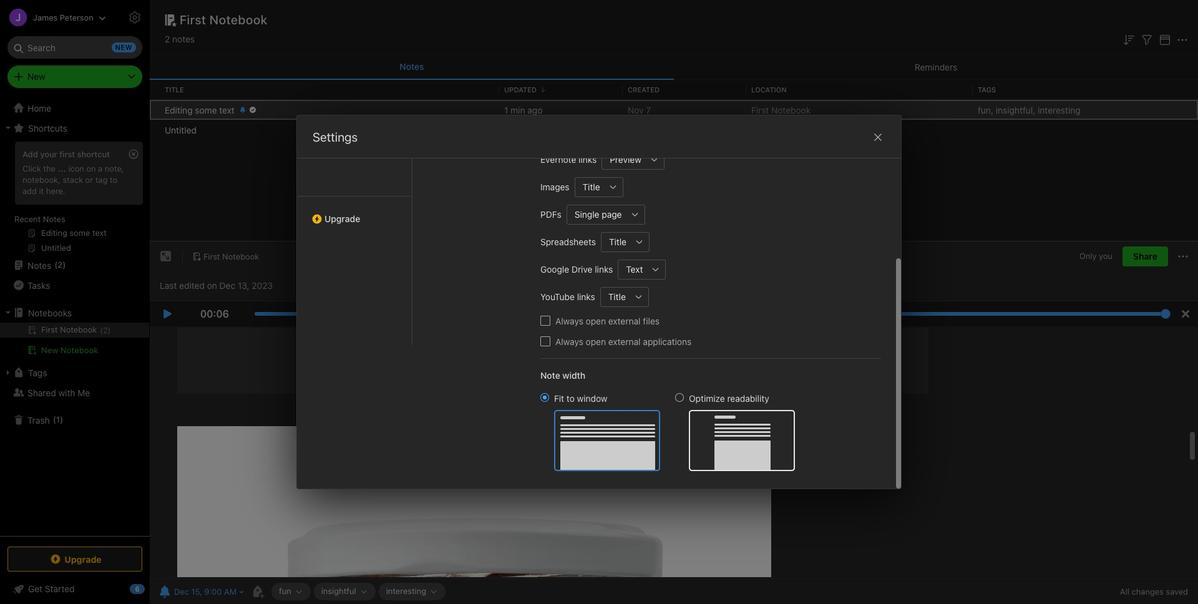 Task type: describe. For each thing, give the bounding box(es) containing it.
preview button
[[602, 150, 645, 170]]

notes
[[172, 34, 195, 44]]

( for notes
[[54, 260, 58, 270]]

shortcuts button
[[0, 118, 149, 138]]

tags button
[[0, 363, 149, 383]]

13,
[[238, 280, 249, 291]]

saved
[[1167, 587, 1189, 597]]

notebook inside the note window element
[[222, 252, 259, 261]]

home link
[[0, 98, 150, 118]]

tasks button
[[0, 275, 149, 295]]

Choose default view option for Google Drive links field
[[618, 259, 667, 279]]

Note Editor text field
[[150, 327, 1199, 579]]

notebooks
[[28, 308, 72, 318]]

1 horizontal spatial settings
[[313, 130, 358, 144]]

youtube links
[[541, 292, 596, 302]]

notebook inside group
[[61, 345, 98, 355]]

stack
[[63, 175, 83, 185]]

notes ( 2 )
[[27, 260, 66, 271]]

created
[[628, 85, 660, 94]]

a
[[98, 164, 103, 174]]

) for notes
[[63, 260, 66, 270]]

all changes saved
[[1121, 587, 1189, 597]]

fun,
[[978, 105, 994, 115]]

first notebook inside row group
[[752, 105, 811, 115]]

single page button
[[567, 204, 625, 224]]

00:06
[[200, 309, 229, 320]]

1 vertical spatial upgrade button
[[7, 547, 142, 572]]

1 vertical spatial notes
[[43, 214, 65, 224]]

first
[[59, 149, 75, 159]]

google drive links
[[541, 264, 613, 275]]

add tag image
[[250, 584, 265, 599]]

add
[[22, 149, 38, 159]]

new button
[[7, 66, 142, 88]]

always for always open external files
[[556, 316, 584, 326]]

ago
[[528, 105, 543, 115]]

text button
[[618, 259, 647, 279]]

links for evernote links
[[579, 154, 597, 165]]

option group containing fit to window
[[541, 392, 796, 471]]

nov
[[628, 105, 644, 115]]

spreadsheets
[[541, 237, 596, 247]]

tasks
[[27, 280, 50, 291]]

Optimize readability radio
[[676, 393, 684, 402]]

or
[[85, 175, 93, 185]]

insightful,
[[996, 105, 1036, 115]]

home
[[27, 103, 51, 113]]

title button for youtube links
[[601, 287, 629, 307]]

me
[[78, 387, 90, 398]]

note width
[[541, 370, 586, 381]]

Always open external files checkbox
[[541, 316, 551, 326]]

some
[[195, 105, 217, 115]]

updated
[[505, 85, 537, 94]]

title for images
[[583, 182, 600, 192]]

first notebook button
[[188, 248, 264, 265]]

fit to window
[[554, 393, 608, 404]]

new notebook group
[[0, 323, 149, 363]]

external for files
[[609, 316, 641, 326]]

drive
[[572, 264, 593, 275]]

1 vertical spatial links
[[595, 264, 613, 275]]

shortcuts
[[28, 123, 67, 133]]

0 vertical spatial first
[[180, 12, 206, 27]]

upgrade for right upgrade popup button
[[325, 214, 360, 224]]

row group containing editing some text
[[150, 100, 1199, 140]]

Choose default view option for YouTube links field
[[601, 287, 649, 307]]

click
[[22, 164, 41, 174]]

note,
[[105, 164, 124, 174]]

Fit to window radio
[[541, 393, 549, 402]]

( for trash
[[53, 415, 56, 425]]

notes for notes ( 2 )
[[27, 260, 51, 271]]

shortcut
[[77, 149, 110, 159]]

readability
[[728, 393, 770, 404]]

applications
[[643, 336, 692, 347]]

2 inside notes ( 2 )
[[58, 260, 63, 270]]

interesting inside row group
[[1038, 105, 1081, 115]]

youtube
[[541, 292, 575, 302]]

title up editing
[[165, 85, 184, 94]]

first notebook inside button
[[204, 252, 259, 261]]

edited
[[179, 280, 205, 291]]

reminders button
[[674, 55, 1199, 80]]

evernote links
[[541, 154, 597, 165]]

changes
[[1132, 587, 1164, 597]]

window
[[577, 393, 608, 404]]

tag
[[95, 175, 108, 185]]

share
[[1134, 251, 1158, 262]]

editing
[[165, 105, 193, 115]]

only
[[1080, 251, 1097, 261]]

7
[[646, 105, 651, 115]]

shared
[[27, 387, 56, 398]]

cell inside tree
[[0, 323, 149, 338]]

always open external files
[[556, 316, 660, 326]]

here.
[[46, 186, 65, 196]]

fun, insightful, interesting
[[978, 105, 1081, 115]]

you
[[1100, 251, 1113, 261]]

interesting inside button
[[386, 586, 427, 596]]

title button for images
[[575, 177, 604, 197]]

optimize
[[689, 393, 725, 404]]

fit
[[554, 393, 565, 404]]

notebooks link
[[0, 303, 149, 323]]

title button for spreadsheets
[[601, 232, 630, 252]]

) for trash
[[60, 415, 63, 425]]

untitled
[[165, 125, 197, 135]]

dec
[[220, 280, 236, 291]]

1 inside trash ( 1 )
[[56, 415, 60, 425]]

first inside row group
[[752, 105, 769, 115]]

on inside 'icon on a note, notebook, stack or tag to add it here.'
[[86, 164, 96, 174]]

open for always open external applications
[[586, 336, 606, 347]]

optimize readability
[[689, 393, 770, 404]]

page
[[602, 209, 622, 220]]



Task type: vqa. For each thing, say whether or not it's contained in the screenshot.


Task type: locate. For each thing, give the bounding box(es) containing it.
0 vertical spatial 1
[[505, 105, 508, 115]]

title up always open external files
[[609, 292, 626, 302]]

1 vertical spatial open
[[586, 336, 606, 347]]

0 horizontal spatial on
[[86, 164, 96, 174]]

open for always open external files
[[586, 316, 606, 326]]

notebook inside row group
[[772, 105, 811, 115]]

tree containing home
[[0, 98, 150, 536]]

always right always open external files option
[[556, 316, 584, 326]]

last edited on dec 13, 2023
[[160, 280, 273, 291]]

title down page
[[609, 237, 627, 247]]

2 vertical spatial title button
[[601, 287, 629, 307]]

settings inside tooltip
[[157, 12, 190, 22]]

1 right trash
[[56, 415, 60, 425]]

1 vertical spatial to
[[567, 393, 575, 404]]

tags up fun,
[[978, 85, 997, 94]]

images
[[541, 182, 570, 192]]

reminders
[[915, 62, 958, 72]]

1 vertical spatial interesting
[[386, 586, 427, 596]]

shared with me
[[27, 387, 90, 398]]

Choose default view option for Images field
[[575, 177, 624, 197]]

0 vertical spatial upgrade button
[[297, 196, 412, 229]]

on left a
[[86, 164, 96, 174]]

1 horizontal spatial 2
[[165, 34, 170, 44]]

interesting button
[[379, 583, 446, 601]]

new up home
[[27, 71, 45, 82]]

0 vertical spatial upgrade
[[325, 214, 360, 224]]

files
[[643, 316, 660, 326]]

external up the always open external applications
[[609, 316, 641, 326]]

title button up always open external files
[[601, 287, 629, 307]]

1 inside row group
[[505, 105, 508, 115]]

new inside popup button
[[27, 71, 45, 82]]

new inside button
[[41, 345, 58, 355]]

first up last edited on dec 13, 2023
[[204, 252, 220, 261]]

trash ( 1 )
[[27, 415, 63, 426]]

2 external from the top
[[609, 336, 641, 347]]

0 horizontal spatial to
[[110, 175, 117, 185]]

add your first shortcut
[[22, 149, 110, 159]]

external down always open external files
[[609, 336, 641, 347]]

1 vertical spatial (
[[53, 415, 56, 425]]

upgrade
[[325, 214, 360, 224], [64, 554, 102, 565]]

1 open from the top
[[586, 316, 606, 326]]

0 vertical spatial first notebook
[[180, 12, 268, 27]]

to right fit
[[567, 393, 575, 404]]

row group
[[150, 100, 1199, 140]]

2 open from the top
[[586, 336, 606, 347]]

1 vertical spatial upgrade
[[64, 554, 102, 565]]

Always open external applications checkbox
[[541, 337, 551, 347]]

to inside 'icon on a note, notebook, stack or tag to add it here.'
[[110, 175, 117, 185]]

width
[[563, 370, 586, 381]]

notes inside notes ( 2 )
[[27, 260, 51, 271]]

2023
[[252, 280, 273, 291]]

interesting right insightful button
[[386, 586, 427, 596]]

preview
[[610, 154, 642, 165]]

the
[[43, 164, 56, 174]]

1 horizontal spatial interesting
[[1038, 105, 1081, 115]]

2 vertical spatial first notebook
[[204, 252, 259, 261]]

( inside trash ( 1 )
[[53, 415, 56, 425]]

1 horizontal spatial tags
[[978, 85, 997, 94]]

2 always from the top
[[556, 336, 584, 347]]

1
[[505, 105, 508, 115], [56, 415, 60, 425]]

editing some text
[[165, 105, 235, 115]]

upgrade button
[[297, 196, 412, 229], [7, 547, 142, 572]]

0 horizontal spatial 2
[[58, 260, 63, 270]]

text
[[219, 105, 235, 115]]

0 horizontal spatial tags
[[28, 367, 47, 378]]

0 vertical spatial (
[[54, 260, 58, 270]]

settings tooltip
[[139, 5, 200, 30]]

2 vertical spatial links
[[577, 292, 596, 302]]

0 vertical spatial tags
[[978, 85, 997, 94]]

1 external from the top
[[609, 316, 641, 326]]

tab list containing notes
[[150, 55, 1199, 80]]

title for spreadsheets
[[609, 237, 627, 247]]

1 horizontal spatial upgrade
[[325, 214, 360, 224]]

1 vertical spatial first
[[752, 105, 769, 115]]

title up single
[[583, 182, 600, 192]]

title for youtube links
[[609, 292, 626, 302]]

0 vertical spatial on
[[86, 164, 96, 174]]

on inside the note window element
[[207, 280, 217, 291]]

expand note image
[[159, 249, 174, 264]]

first notebook up dec
[[204, 252, 259, 261]]

notes for notes
[[400, 61, 424, 72]]

single page
[[575, 209, 622, 220]]

links right "evernote"
[[579, 154, 597, 165]]

2 up tasks button
[[58, 260, 63, 270]]

1 vertical spatial 2
[[58, 260, 63, 270]]

expand notebooks image
[[3, 308, 13, 318]]

) up tasks button
[[63, 260, 66, 270]]

links right drive
[[595, 264, 613, 275]]

1 horizontal spatial on
[[207, 280, 217, 291]]

( up tasks button
[[54, 260, 58, 270]]

title inside choose default view option for spreadsheets field
[[609, 237, 627, 247]]

0 horizontal spatial upgrade
[[64, 554, 102, 565]]

new notebook button
[[0, 343, 149, 358]]

all
[[1121, 587, 1130, 597]]

first notebook up notes
[[180, 12, 268, 27]]

1 vertical spatial 1
[[56, 415, 60, 425]]

1 always from the top
[[556, 316, 584, 326]]

tags up shared
[[28, 367, 47, 378]]

0 horizontal spatial settings
[[157, 12, 190, 22]]

new up tags button
[[41, 345, 58, 355]]

1 vertical spatial tags
[[28, 367, 47, 378]]

None search field
[[16, 36, 134, 59]]

close image
[[871, 130, 886, 145]]

Search text field
[[16, 36, 134, 59]]

trash
[[27, 415, 50, 426]]

group containing add your first shortcut
[[0, 138, 149, 260]]

min
[[511, 105, 525, 115]]

interesting right 'insightful,'
[[1038, 105, 1081, 115]]

insightful button
[[314, 583, 376, 601]]

text
[[627, 264, 643, 275]]

open up the always open external applications
[[586, 316, 606, 326]]

2 notes
[[165, 34, 195, 44]]

always for always open external applications
[[556, 336, 584, 347]]

option group
[[541, 392, 796, 471]]

2 vertical spatial first
[[204, 252, 220, 261]]

on
[[86, 164, 96, 174], [207, 280, 217, 291]]

) right trash
[[60, 415, 63, 425]]

0 vertical spatial new
[[27, 71, 45, 82]]

cell
[[0, 323, 149, 338]]

icon
[[68, 164, 84, 174]]

2 vertical spatial notes
[[27, 260, 51, 271]]

Choose default view option for Spreadsheets field
[[601, 232, 650, 252]]

new notebook
[[41, 345, 98, 355]]

first notebook
[[180, 12, 268, 27], [752, 105, 811, 115], [204, 252, 259, 261]]

tab list
[[428, 27, 531, 345], [150, 55, 1199, 80]]

it
[[39, 186, 44, 196]]

1 vertical spatial external
[[609, 336, 641, 347]]

1 vertical spatial title button
[[601, 232, 630, 252]]

open down always open external files
[[586, 336, 606, 347]]

location
[[752, 85, 787, 94]]

external
[[609, 316, 641, 326], [609, 336, 641, 347]]

icon on a note, notebook, stack or tag to add it here.
[[22, 164, 124, 196]]

0 vertical spatial 2
[[165, 34, 170, 44]]

group
[[0, 138, 149, 260]]

new for new
[[27, 71, 45, 82]]

0 vertical spatial external
[[609, 316, 641, 326]]

recent notes
[[14, 214, 65, 224]]

untitled button
[[150, 120, 1199, 140]]

expand tags image
[[3, 368, 13, 378]]

share button
[[1123, 247, 1169, 267]]

0 vertical spatial settings
[[157, 12, 190, 22]]

)
[[63, 260, 66, 270], [60, 415, 63, 425]]

0 vertical spatial always
[[556, 316, 584, 326]]

your
[[40, 149, 57, 159]]

to down note,
[[110, 175, 117, 185]]

0 vertical spatial title button
[[575, 177, 604, 197]]

Choose default view option for PDFs field
[[567, 204, 645, 224]]

0 horizontal spatial 1
[[56, 415, 60, 425]]

1 left "min"
[[505, 105, 508, 115]]

first notebook down location
[[752, 105, 811, 115]]

0 vertical spatial interesting
[[1038, 105, 1081, 115]]

first inside button
[[204, 252, 220, 261]]

title button up single
[[575, 177, 604, 197]]

single
[[575, 209, 600, 220]]

1 vertical spatial first notebook
[[752, 105, 811, 115]]

0 vertical spatial to
[[110, 175, 117, 185]]

last
[[160, 280, 177, 291]]

tags inside button
[[28, 367, 47, 378]]

upgrade for upgrade popup button to the bottom
[[64, 554, 102, 565]]

on left dec
[[207, 280, 217, 291]]

only you
[[1080, 251, 1113, 261]]

first up notes
[[180, 12, 206, 27]]

tree
[[0, 98, 150, 536]]

1 horizontal spatial 1
[[505, 105, 508, 115]]

) inside notes ( 2 )
[[63, 260, 66, 270]]

Choose default view option for Evernote links field
[[602, 150, 665, 170]]

interesting
[[1038, 105, 1081, 115], [386, 586, 427, 596]]

0 vertical spatial open
[[586, 316, 606, 326]]

1 vertical spatial )
[[60, 415, 63, 425]]

add
[[22, 186, 37, 196]]

fun button
[[272, 583, 311, 601]]

new for new notebook
[[41, 345, 58, 355]]

recent
[[14, 214, 41, 224]]

) inside trash ( 1 )
[[60, 415, 63, 425]]

evernote
[[541, 154, 577, 165]]

always open external applications
[[556, 336, 692, 347]]

insightful
[[321, 586, 356, 596]]

notebook,
[[22, 175, 61, 185]]

1 vertical spatial on
[[207, 280, 217, 291]]

notes inside button
[[400, 61, 424, 72]]

links for youtube links
[[577, 292, 596, 302]]

1 vertical spatial new
[[41, 345, 58, 355]]

0 vertical spatial )
[[63, 260, 66, 270]]

notes
[[400, 61, 424, 72], [43, 214, 65, 224], [27, 260, 51, 271]]

with
[[58, 387, 75, 398]]

title button
[[575, 177, 604, 197], [601, 232, 630, 252], [601, 287, 629, 307]]

( inside notes ( 2 )
[[54, 260, 58, 270]]

always right always open external applications option
[[556, 336, 584, 347]]

2 left notes
[[165, 34, 170, 44]]

1 horizontal spatial upgrade button
[[297, 196, 412, 229]]

note
[[541, 370, 561, 381]]

links
[[579, 154, 597, 165], [595, 264, 613, 275], [577, 292, 596, 302]]

0 vertical spatial notes
[[400, 61, 424, 72]]

0 horizontal spatial interesting
[[386, 586, 427, 596]]

1 horizontal spatial to
[[567, 393, 575, 404]]

note window element
[[150, 242, 1199, 604]]

notes button
[[150, 55, 674, 80]]

1 vertical spatial always
[[556, 336, 584, 347]]

( right trash
[[53, 415, 56, 425]]

0 vertical spatial links
[[579, 154, 597, 165]]

first
[[180, 12, 206, 27], [752, 105, 769, 115], [204, 252, 220, 261]]

...
[[58, 164, 66, 174]]

title button down page
[[601, 232, 630, 252]]

first down location
[[752, 105, 769, 115]]

links down drive
[[577, 292, 596, 302]]

google
[[541, 264, 570, 275]]

fun
[[279, 586, 291, 596]]

settings
[[157, 12, 190, 22], [313, 130, 358, 144]]

external for applications
[[609, 336, 641, 347]]

1 vertical spatial settings
[[313, 130, 358, 144]]

settings image
[[127, 10, 142, 25]]

0 horizontal spatial upgrade button
[[7, 547, 142, 572]]

pdfs
[[541, 209, 562, 220]]



